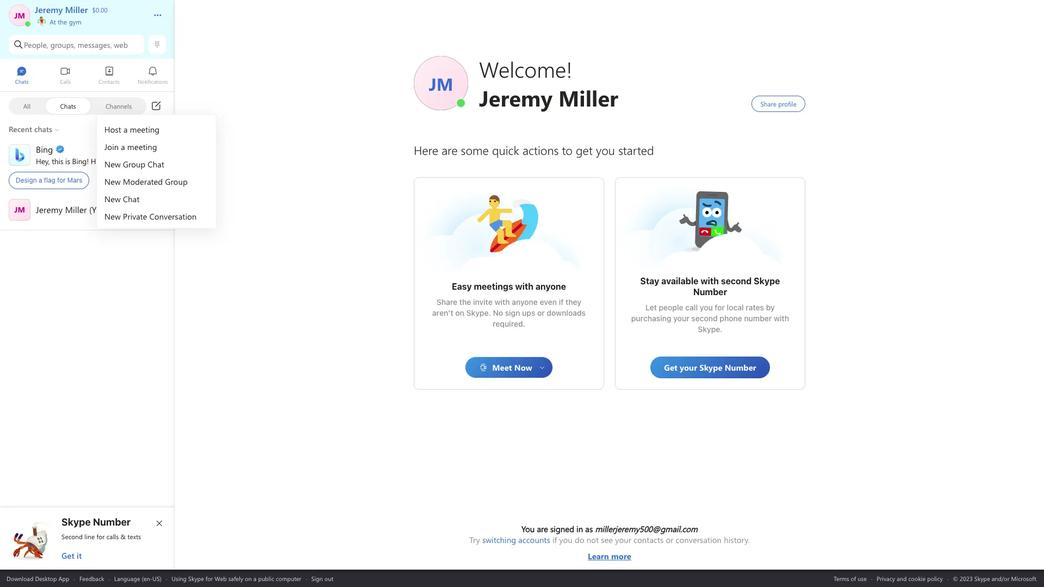Task type: vqa. For each thing, say whether or not it's contained in the screenshot.
Terms of use link
yes



Task type: locate. For each thing, give the bounding box(es) containing it.
using skype for web safely on a public computer link
[[172, 575, 301, 583]]

a left flag
[[39, 176, 42, 184]]

0 vertical spatial skype
[[754, 276, 780, 286]]

a
[[39, 176, 42, 184], [254, 575, 257, 583]]

&
[[121, 533, 126, 541]]

0 vertical spatial the
[[58, 17, 67, 26]]

with inside stay available with second skype number
[[701, 276, 719, 286]]

at the gym
[[48, 17, 82, 26]]

1 horizontal spatial if
[[559, 298, 564, 307]]

second
[[61, 533, 83, 541]]

2 horizontal spatial skype
[[754, 276, 780, 286]]

the for gym
[[58, 17, 67, 26]]

your inside try switching accounts if you do not see your contacts or conversation history. learn more
[[615, 535, 632, 546]]

number up calls
[[93, 517, 131, 528]]

number up call
[[694, 287, 727, 297]]

1 vertical spatial on
[[245, 575, 252, 583]]

computer
[[276, 575, 301, 583]]

with up ups
[[515, 282, 534, 292]]

for right flag
[[57, 176, 66, 184]]

the down easy
[[460, 298, 471, 307]]

sign
[[311, 575, 323, 583]]

0 vertical spatial you
[[141, 156, 153, 166]]

skype right the using
[[188, 575, 204, 583]]

if right are
[[553, 535, 557, 546]]

you inside try switching accounts if you do not see your contacts or conversation history. learn more
[[559, 535, 573, 546]]

mars
[[67, 176, 82, 184]]

purchasing
[[632, 314, 672, 323]]

you
[[522, 524, 535, 535]]

0 horizontal spatial number
[[93, 517, 131, 528]]

for left web
[[206, 575, 213, 583]]

on
[[456, 308, 465, 318], [245, 575, 252, 583]]

phone
[[720, 314, 742, 323]]

2 horizontal spatial you
[[700, 303, 713, 312]]

0 vertical spatial a
[[39, 176, 42, 184]]

the
[[58, 17, 67, 26], [460, 298, 471, 307]]

skype number element
[[9, 517, 166, 561]]

1 vertical spatial or
[[666, 535, 674, 546]]

privacy and cookie policy link
[[877, 575, 943, 583]]

for
[[57, 176, 66, 184], [715, 303, 725, 312], [97, 533, 105, 541], [206, 575, 213, 583]]

get
[[61, 551, 74, 561]]

policy
[[928, 575, 943, 583]]

the inside the share the invite with anyone even if they aren't on skype. no sign ups or downloads required.
[[460, 298, 471, 307]]

1 vertical spatial you
[[700, 303, 713, 312]]

if up downloads
[[559, 298, 564, 307]]

on down share
[[456, 308, 465, 318]]

or right ups
[[538, 308, 545, 318]]

sign
[[505, 308, 520, 318]]

you left do
[[559, 535, 573, 546]]

help
[[125, 156, 139, 166]]

today?
[[155, 156, 177, 166]]

menu
[[97, 118, 216, 228]]

0 horizontal spatial if
[[553, 535, 557, 546]]

1 vertical spatial number
[[93, 517, 131, 528]]

meetings
[[474, 282, 513, 292]]

0 horizontal spatial your
[[615, 535, 632, 546]]

1 vertical spatial your
[[615, 535, 632, 546]]

2 vertical spatial skype
[[188, 575, 204, 583]]

0 vertical spatial if
[[559, 298, 564, 307]]

1 vertical spatial anyone
[[512, 298, 538, 307]]

in
[[577, 524, 583, 535]]

i
[[121, 156, 123, 166]]

0 horizontal spatial skype.
[[466, 308, 491, 318]]

if
[[559, 298, 564, 307], [553, 535, 557, 546]]

number
[[694, 287, 727, 297], [93, 517, 131, 528]]

for left 'local'
[[715, 303, 725, 312]]

design
[[16, 176, 37, 184]]

0 vertical spatial anyone
[[536, 282, 566, 292]]

second inside let people call you for local rates by purchasing your second phone number with skype.
[[692, 314, 718, 323]]

your down call
[[674, 314, 690, 323]]

second up 'local'
[[721, 276, 752, 286]]

or
[[538, 308, 545, 318], [666, 535, 674, 546]]

1 vertical spatial skype.
[[698, 325, 723, 334]]

1 vertical spatial skype
[[61, 517, 91, 528]]

1 horizontal spatial a
[[254, 575, 257, 583]]

1 horizontal spatial the
[[460, 298, 471, 307]]

by
[[766, 303, 775, 312]]

you inside let people call you for local rates by purchasing your second phone number with skype.
[[700, 303, 713, 312]]

can
[[108, 156, 119, 166]]

easy
[[452, 282, 472, 292]]

stay available with second skype number
[[641, 276, 783, 297]]

anyone up ups
[[512, 298, 538, 307]]

1 horizontal spatial on
[[456, 308, 465, 318]]

0 vertical spatial or
[[538, 308, 545, 318]]

for inside skype number element
[[97, 533, 105, 541]]

terms of use
[[834, 575, 867, 583]]

on right the safely
[[245, 575, 252, 583]]

1 horizontal spatial you
[[559, 535, 573, 546]]

skype. down invite
[[466, 308, 491, 318]]

0 horizontal spatial the
[[58, 17, 67, 26]]

flag
[[44, 176, 55, 184]]

with down by
[[774, 314, 789, 323]]

at
[[50, 17, 56, 26]]

second line for calls & texts
[[61, 533, 141, 541]]

skype up the second
[[61, 517, 91, 528]]

with right available
[[701, 276, 719, 286]]

1 vertical spatial the
[[460, 298, 471, 307]]

1 vertical spatial a
[[254, 575, 257, 583]]

anyone up even
[[536, 282, 566, 292]]

tab list
[[0, 61, 175, 91]]

0 vertical spatial on
[[456, 308, 465, 318]]

contacts
[[634, 535, 664, 546]]

using skype for web safely on a public computer
[[172, 575, 301, 583]]

a left public
[[254, 575, 257, 583]]

the right the at
[[58, 17, 67, 26]]

your right see
[[615, 535, 632, 546]]

skype inside stay available with second skype number
[[754, 276, 780, 286]]

using
[[172, 575, 187, 583]]

0 vertical spatial skype.
[[466, 308, 491, 318]]

skype up by
[[754, 276, 780, 286]]

1 horizontal spatial skype.
[[698, 325, 723, 334]]

you right call
[[700, 303, 713, 312]]

second inside stay available with second skype number
[[721, 276, 752, 286]]

2 vertical spatial you
[[559, 535, 573, 546]]

0 vertical spatial number
[[694, 287, 727, 297]]

you right help
[[141, 156, 153, 166]]

no
[[493, 308, 503, 318]]

required.
[[493, 319, 525, 329]]

1 vertical spatial second
[[692, 314, 718, 323]]

0 horizontal spatial you
[[141, 156, 153, 166]]

it
[[77, 551, 82, 561]]

accounts
[[519, 535, 550, 546]]

second down call
[[692, 314, 718, 323]]

1 horizontal spatial or
[[666, 535, 674, 546]]

with
[[701, 276, 719, 286], [515, 282, 534, 292], [495, 298, 510, 307], [774, 314, 789, 323]]

calls
[[107, 533, 119, 541]]

people,
[[24, 39, 48, 50]]

0 vertical spatial second
[[721, 276, 752, 286]]

how
[[91, 156, 106, 166]]

signed
[[551, 524, 574, 535]]

or right contacts
[[666, 535, 674, 546]]

get it
[[61, 551, 82, 561]]

0 vertical spatial your
[[674, 314, 690, 323]]

0 horizontal spatial second
[[692, 314, 718, 323]]

skype. inside let people call you for local rates by purchasing your second phone number with skype.
[[698, 325, 723, 334]]

1 horizontal spatial second
[[721, 276, 752, 286]]

downloads
[[547, 308, 586, 318]]

easy meetings with anyone
[[452, 282, 566, 292]]

or inside try switching accounts if you do not see your contacts or conversation history. learn more
[[666, 535, 674, 546]]

1 horizontal spatial number
[[694, 287, 727, 297]]

with up 'no'
[[495, 298, 510, 307]]

with inside let people call you for local rates by purchasing your second phone number with skype.
[[774, 314, 789, 323]]

skype. down phone
[[698, 325, 723, 334]]

skype number
[[61, 517, 131, 528]]

available
[[662, 276, 699, 286]]

0 horizontal spatial a
[[39, 176, 42, 184]]

not
[[587, 535, 599, 546]]

and
[[897, 575, 907, 583]]

0 horizontal spatial on
[[245, 575, 252, 583]]

hey,
[[36, 156, 50, 166]]

the inside button
[[58, 17, 67, 26]]

1 horizontal spatial your
[[674, 314, 690, 323]]

1 vertical spatial if
[[553, 535, 557, 546]]

hey, this is bing ! how can i help you today?
[[36, 156, 179, 166]]

0 horizontal spatial or
[[538, 308, 545, 318]]

is
[[65, 156, 70, 166]]

for right line in the left bottom of the page
[[97, 533, 105, 541]]

privacy and cookie policy
[[877, 575, 943, 583]]



Task type: describe. For each thing, give the bounding box(es) containing it.
privacy
[[877, 575, 896, 583]]

with inside the share the invite with anyone even if they aren't on skype. no sign ups or downloads required.
[[495, 298, 510, 307]]

people, groups, messages, web
[[24, 39, 128, 50]]

terms of use link
[[834, 575, 867, 583]]

this
[[52, 156, 63, 166]]

messages,
[[78, 39, 112, 50]]

aren't
[[432, 308, 454, 318]]

0 horizontal spatial skype
[[61, 517, 91, 528]]

bing
[[72, 156, 87, 166]]

language (en-us) link
[[114, 575, 162, 583]]

download desktop app link
[[7, 575, 69, 583]]

see
[[601, 535, 613, 546]]

download desktop app
[[7, 575, 69, 583]]

share
[[437, 298, 458, 307]]

texts
[[128, 533, 141, 541]]

or inside the share the invite with anyone even if they aren't on skype. no sign ups or downloads required.
[[538, 308, 545, 318]]

mansurfer
[[477, 194, 516, 206]]

(en-
[[142, 575, 153, 583]]

cookie
[[909, 575, 926, 583]]

conversation
[[676, 535, 722, 546]]

channels
[[106, 101, 132, 110]]

public
[[258, 575, 274, 583]]

web
[[215, 575, 227, 583]]

sign out
[[311, 575, 334, 583]]

number inside stay available with second skype number
[[694, 287, 727, 297]]

are
[[537, 524, 548, 535]]

terms
[[834, 575, 850, 583]]

desktop
[[35, 575, 57, 583]]

language
[[114, 575, 140, 583]]

us)
[[153, 575, 162, 583]]

for inside let people call you for local rates by purchasing your second phone number with skype.
[[715, 303, 725, 312]]

people, groups, messages, web button
[[9, 35, 144, 54]]

switching
[[482, 535, 516, 546]]

try
[[470, 535, 480, 546]]

stay
[[641, 276, 660, 286]]

ups
[[522, 308, 536, 318]]

safely
[[228, 575, 243, 583]]

invite
[[473, 298, 493, 307]]

download
[[7, 575, 33, 583]]

on inside the share the invite with anyone even if they aren't on skype. no sign ups or downloads required.
[[456, 308, 465, 318]]

let
[[646, 303, 657, 312]]

language (en-us)
[[114, 575, 162, 583]]

design a flag for mars
[[16, 176, 82, 184]]

rates
[[746, 303, 764, 312]]

even
[[540, 298, 557, 307]]

learn
[[588, 551, 609, 562]]

your inside let people call you for local rates by purchasing your second phone number with skype.
[[674, 314, 690, 323]]

try switching accounts if you do not see your contacts or conversation history. learn more
[[470, 535, 750, 562]]

if inside try switching accounts if you do not see your contacts or conversation history. learn more
[[553, 535, 557, 546]]

at the gym button
[[35, 15, 143, 26]]

gym
[[69, 17, 82, 26]]

you are signed in as
[[522, 524, 595, 535]]

people
[[659, 303, 684, 312]]

feedback link
[[79, 575, 104, 583]]

of
[[851, 575, 856, 583]]

the for invite
[[460, 298, 471, 307]]

switching accounts link
[[482, 535, 550, 546]]

as
[[586, 524, 593, 535]]

do
[[575, 535, 585, 546]]

app
[[58, 575, 69, 583]]

sign out link
[[311, 575, 334, 583]]

web
[[114, 39, 128, 50]]

learn more link
[[470, 546, 750, 562]]

!
[[87, 156, 89, 166]]

groups,
[[50, 39, 76, 50]]

more
[[612, 551, 632, 562]]

1 horizontal spatial skype
[[188, 575, 204, 583]]

local
[[727, 303, 744, 312]]

whosthis
[[678, 189, 712, 200]]

anyone inside the share the invite with anyone even if they aren't on skype. no sign ups or downloads required.
[[512, 298, 538, 307]]

out
[[325, 575, 334, 583]]

let people call you for local rates by purchasing your second phone number with skype.
[[632, 303, 791, 334]]

call
[[686, 303, 698, 312]]

line
[[85, 533, 95, 541]]

skype. inside the share the invite with anyone even if they aren't on skype. no sign ups or downloads required.
[[466, 308, 491, 318]]

chats
[[60, 101, 76, 110]]

they
[[566, 298, 582, 307]]

share the invite with anyone even if they aren't on skype. no sign ups or downloads required.
[[432, 298, 588, 329]]

if inside the share the invite with anyone even if they aren't on skype. no sign ups or downloads required.
[[559, 298, 564, 307]]

history.
[[724, 535, 750, 546]]



